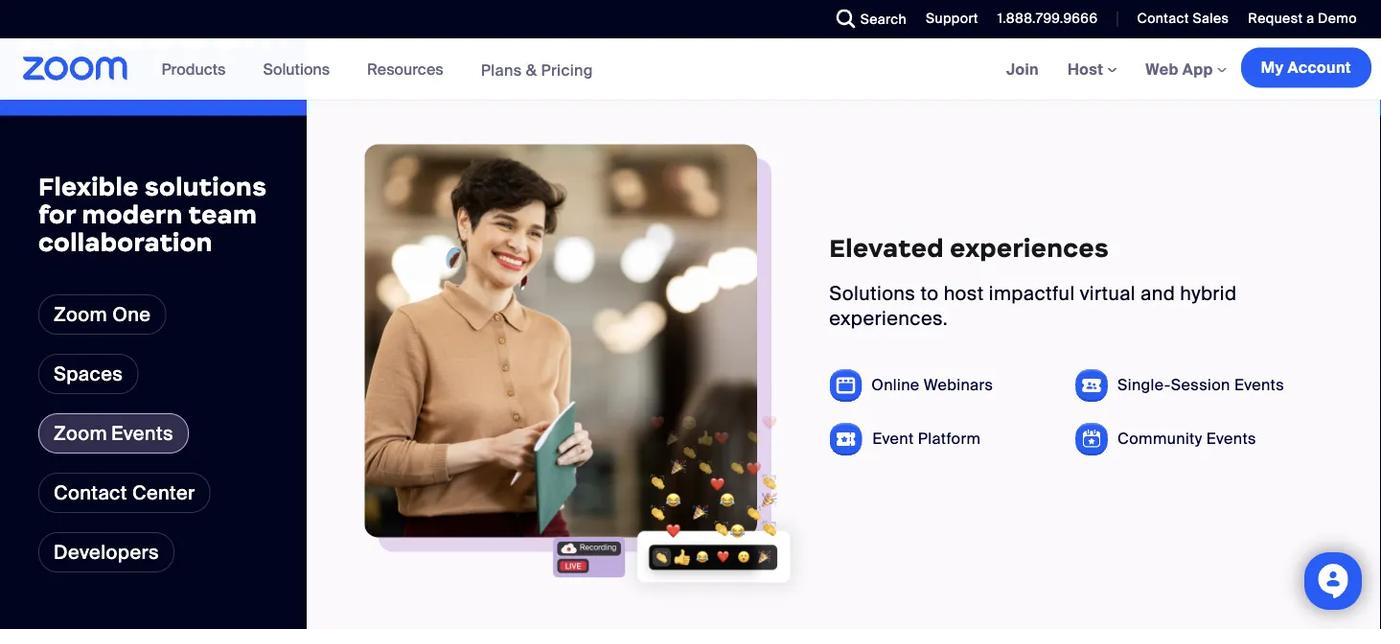 Task type: locate. For each thing, give the bounding box(es) containing it.
1 horizontal spatial solutions
[[830, 281, 916, 305]]

product information navigation
[[147, 38, 608, 101]]

solutions inside solutions to host impactful virtual and hybrid experiences.
[[830, 281, 916, 305]]

zoom inside tab
[[54, 421, 107, 445]]

solutions
[[263, 59, 330, 79], [830, 281, 916, 305]]

0 horizontal spatial solutions
[[263, 59, 330, 79]]

virtual
[[1080, 281, 1136, 305]]

community events
[[1118, 429, 1257, 449]]

1 zoom from the top
[[54, 302, 107, 326]]

contact inside tab
[[54, 480, 127, 505]]

center
[[132, 480, 195, 505]]

&
[[526, 60, 537, 80]]

events inside tab
[[111, 421, 173, 445]]

1.888.799.9666 button
[[984, 0, 1103, 38], [998, 10, 1098, 27]]

community events link
[[1118, 429, 1257, 449]]

zoom up contact center
[[54, 421, 107, 445]]

zoom events
[[54, 421, 173, 445]]

0 vertical spatial solutions
[[263, 59, 330, 79]]

web app button
[[1146, 59, 1227, 79]]

join link
[[992, 38, 1054, 100]]

1 vertical spatial solutions
[[830, 281, 916, 305]]

hybrid
[[1181, 281, 1238, 305]]

request
[[1249, 10, 1304, 27]]

elevated experiences
[[830, 232, 1110, 263]]

experiences.
[[830, 306, 948, 330]]

contact left the sales
[[1138, 10, 1190, 27]]

products button
[[162, 38, 234, 100]]

community
[[1118, 429, 1203, 449]]

contact
[[1138, 10, 1190, 27], [54, 480, 127, 505]]

pricing
[[541, 60, 593, 80]]

single-session events link
[[1118, 375, 1285, 395]]

request a demo link
[[1235, 0, 1382, 38], [1249, 10, 1358, 27]]

zoom left one
[[54, 302, 107, 326]]

plans & pricing link
[[481, 60, 593, 80], [481, 60, 593, 80]]

events up contact center
[[111, 421, 173, 445]]

host button
[[1068, 59, 1118, 79]]

events
[[1235, 375, 1285, 395], [111, 421, 173, 445], [1207, 429, 1257, 449]]

modern
[[82, 199, 183, 230]]

single-
[[1118, 375, 1172, 395]]

contact center
[[54, 480, 195, 505]]

1 horizontal spatial contact
[[1138, 10, 1190, 27]]

contact for contact center
[[54, 480, 127, 505]]

support
[[926, 10, 979, 27]]

zoom inside tab
[[54, 302, 107, 326]]

0 vertical spatial zoom
[[54, 302, 107, 326]]

flexible
[[38, 171, 139, 202]]

a
[[1307, 10, 1315, 27]]

events right session
[[1235, 375, 1285, 395]]

solutions inside dropdown button
[[263, 59, 330, 79]]

2 zoom from the top
[[54, 421, 107, 445]]

plans & pricing
[[481, 60, 593, 80]]

events down single-session events
[[1207, 429, 1257, 449]]

zoom
[[54, 302, 107, 326], [54, 421, 107, 445]]

app
[[1183, 59, 1214, 79]]

0 vertical spatial contact
[[1138, 10, 1190, 27]]

zoom interface icon - webinar recording & reactions image
[[540, 391, 815, 606]]

sales
[[1193, 10, 1230, 27]]

contact down zoom events tab
[[54, 480, 127, 505]]

meetings navigation
[[992, 38, 1382, 101]]

my account link
[[1242, 47, 1372, 88]]

1 vertical spatial zoom
[[54, 421, 107, 445]]

1 vertical spatial contact
[[54, 480, 127, 505]]

zoom for zoom one
[[54, 302, 107, 326]]

banner
[[0, 38, 1382, 101]]

zoom logo image
[[23, 57, 128, 81]]

contact sales link
[[1123, 0, 1235, 38], [1138, 10, 1230, 27]]

support link
[[912, 0, 984, 38], [926, 10, 979, 27]]

0 horizontal spatial contact
[[54, 480, 127, 505]]



Task type: vqa. For each thing, say whether or not it's contained in the screenshot.
"how"
no



Task type: describe. For each thing, give the bounding box(es) containing it.
session
[[1172, 375, 1231, 395]]

demo
[[1319, 10, 1358, 27]]

for
[[38, 199, 76, 230]]

solutions to host impactful virtual and hybrid experiences.
[[830, 281, 1238, 330]]

team
[[189, 199, 257, 230]]

platform
[[918, 429, 981, 449]]

search
[[861, 10, 907, 28]]

my
[[1262, 58, 1285, 78]]

experiences
[[951, 232, 1110, 263]]

host
[[1068, 59, 1108, 79]]

event platform
[[873, 429, 981, 449]]

single-session events
[[1118, 375, 1285, 395]]

resources
[[367, 59, 444, 79]]

products
[[162, 59, 226, 79]]

one
[[112, 302, 151, 326]]

event platform link
[[873, 429, 981, 449]]

web app
[[1146, 59, 1214, 79]]

plans
[[481, 60, 522, 80]]

flexible solutions for modern team collaboration tab list
[[38, 294, 211, 513]]

online webinars link
[[872, 375, 994, 395]]

solutions for solutions to host impactful virtual and hybrid experiences.
[[830, 281, 916, 305]]

event
[[873, 429, 914, 449]]

1.888.799.9666 button up join
[[984, 0, 1103, 38]]

my account
[[1262, 58, 1352, 78]]

request a demo
[[1249, 10, 1358, 27]]

zoom events tab
[[38, 413, 189, 453]]

zoom one tab
[[38, 294, 166, 334]]

impactful
[[989, 281, 1075, 305]]

events for zoom events
[[111, 421, 173, 445]]

account
[[1288, 58, 1352, 78]]

contact sales
[[1138, 10, 1230, 27]]

contact for contact sales
[[1138, 10, 1190, 27]]

online
[[872, 375, 920, 395]]

elevated
[[830, 232, 944, 263]]

online webinars
[[872, 375, 994, 395]]

banner containing my account
[[0, 38, 1382, 101]]

solutions button
[[263, 38, 339, 100]]

to
[[921, 281, 939, 305]]

host
[[944, 281, 985, 305]]

resources button
[[367, 38, 452, 100]]

1.888.799.9666 button up join link
[[998, 10, 1098, 27]]

flexible solutions for modern team collaboration
[[38, 171, 267, 257]]

events for community events
[[1207, 429, 1257, 449]]

search button
[[823, 0, 912, 38]]

contact sales link up web app
[[1123, 0, 1235, 38]]

contact sales link up web app "dropdown button"
[[1138, 10, 1230, 27]]

zoom one
[[54, 302, 151, 326]]

join
[[1007, 59, 1039, 79]]

webinars
[[924, 375, 994, 395]]

solutions
[[145, 171, 267, 202]]

solutions for solutions
[[263, 59, 330, 79]]

zoom contact center tab
[[38, 473, 211, 513]]

and
[[1141, 281, 1176, 305]]

1.888.799.9666
[[998, 10, 1098, 27]]

zoom for zoom events
[[54, 421, 107, 445]]

collaboration
[[38, 226, 213, 257]]

web
[[1146, 59, 1179, 79]]



